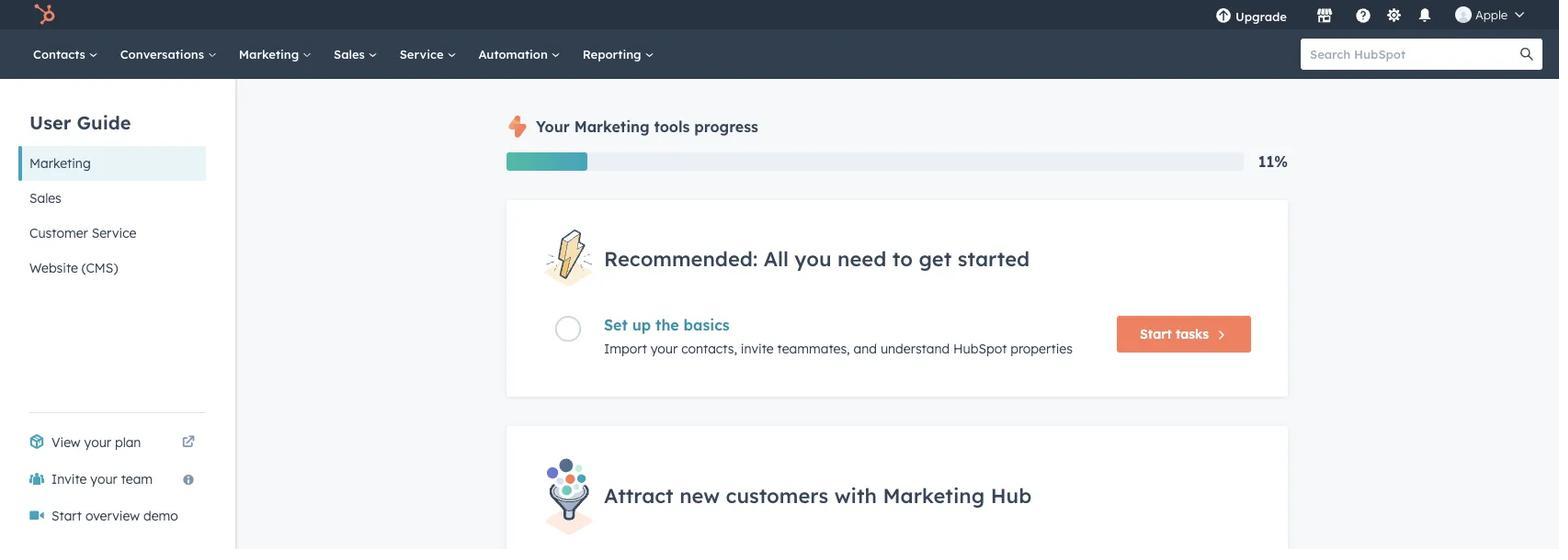 Task type: locate. For each thing, give the bounding box(es) containing it.
user
[[29, 111, 71, 134]]

marketing left hub
[[883, 483, 985, 508]]

1 vertical spatial start
[[51, 508, 82, 524]]

sales up customer
[[29, 190, 61, 206]]

marketing inside button
[[29, 155, 91, 171]]

menu containing apple
[[1202, 0, 1537, 29]]

contacts,
[[681, 341, 737, 357]]

2 vertical spatial your
[[90, 472, 117, 488]]

hubspot link
[[22, 4, 69, 26]]

1 vertical spatial your
[[84, 435, 111, 451]]

start left tasks
[[1140, 327, 1172, 343]]

customer service
[[29, 225, 136, 241]]

0 vertical spatial sales
[[334, 46, 368, 62]]

bob builder image
[[1455, 6, 1472, 23]]

user guide views element
[[18, 79, 206, 286]]

1 horizontal spatial sales
[[334, 46, 368, 62]]

you
[[795, 246, 832, 271]]

view your plan link
[[18, 425, 206, 461]]

invite your team button
[[18, 461, 206, 498]]

11%
[[1258, 153, 1288, 171]]

1 vertical spatial service
[[92, 225, 136, 241]]

0 horizontal spatial sales
[[29, 190, 61, 206]]

hubspot image
[[33, 4, 55, 26]]

contacts link
[[22, 29, 109, 79]]

your for team
[[90, 472, 117, 488]]

sales button
[[18, 181, 206, 216]]

sales right marketing link
[[334, 46, 368, 62]]

invite your team
[[51, 472, 153, 488]]

conversations link
[[109, 29, 228, 79]]

hub
[[991, 483, 1032, 508]]

team
[[121, 472, 153, 488]]

0 vertical spatial start
[[1140, 327, 1172, 343]]

link opens in a new window image
[[182, 432, 195, 454], [182, 437, 195, 450]]

service right sales link on the top of the page
[[400, 46, 447, 62]]

automation
[[478, 46, 551, 62]]

sales
[[334, 46, 368, 62], [29, 190, 61, 206]]

website (cms) button
[[18, 251, 206, 286]]

(cms)
[[82, 260, 118, 276]]

your left plan
[[84, 435, 111, 451]]

marketing link
[[228, 29, 323, 79]]

1 link opens in a new window image from the top
[[182, 432, 195, 454]]

plan
[[115, 435, 141, 451]]

1 horizontal spatial service
[[400, 46, 447, 62]]

recommended: all you need to get started
[[604, 246, 1030, 271]]

upgrade image
[[1215, 8, 1232, 25]]

marketing button
[[18, 146, 206, 181]]

invite
[[51, 472, 87, 488]]

marketing
[[239, 46, 302, 62], [574, 118, 650, 136], [29, 155, 91, 171], [883, 483, 985, 508]]

start inside button
[[1140, 327, 1172, 343]]

2 link opens in a new window image from the top
[[182, 437, 195, 450]]

user guide
[[29, 111, 131, 134]]

1 horizontal spatial start
[[1140, 327, 1172, 343]]

your
[[651, 341, 678, 357], [84, 435, 111, 451], [90, 472, 117, 488]]

upgrade
[[1235, 9, 1287, 24]]

reporting
[[583, 46, 645, 62]]

start down invite
[[51, 508, 82, 524]]

new
[[679, 483, 720, 508]]

0 horizontal spatial service
[[92, 225, 136, 241]]

started
[[958, 246, 1030, 271]]

your for plan
[[84, 435, 111, 451]]

attract
[[604, 483, 674, 508]]

your left team
[[90, 472, 117, 488]]

basics
[[684, 316, 730, 335]]

service
[[400, 46, 447, 62], [92, 225, 136, 241]]

demo
[[143, 508, 178, 524]]

all
[[764, 246, 789, 271]]

service down "sales" button
[[92, 225, 136, 241]]

1 vertical spatial sales
[[29, 190, 61, 206]]

your down the at left bottom
[[651, 341, 678, 357]]

0 vertical spatial your
[[651, 341, 678, 357]]

get
[[919, 246, 952, 271]]

your inside invite your team button
[[90, 472, 117, 488]]

start
[[1140, 327, 1172, 343], [51, 508, 82, 524]]

guide
[[77, 111, 131, 134]]

menu item
[[1300, 0, 1304, 29]]

set up the basics import your contacts, invite teammates, and understand hubspot properties
[[604, 316, 1073, 357]]

marketing down user
[[29, 155, 91, 171]]

service inside button
[[92, 225, 136, 241]]

view your plan
[[51, 435, 141, 451]]

0 horizontal spatial start
[[51, 508, 82, 524]]

help button
[[1348, 0, 1379, 29]]

your marketing tools progress progress bar
[[507, 153, 588, 171]]

up
[[632, 316, 651, 335]]

start tasks button
[[1117, 316, 1251, 353]]

apple
[[1475, 7, 1508, 22]]

menu
[[1202, 0, 1537, 29]]

start tasks
[[1140, 327, 1209, 343]]

your inside view your plan link
[[84, 435, 111, 451]]

the
[[656, 316, 679, 335]]

customer
[[29, 225, 88, 241]]



Task type: describe. For each thing, give the bounding box(es) containing it.
help image
[[1355, 8, 1372, 25]]

your
[[536, 118, 570, 136]]

website
[[29, 260, 78, 276]]

settings image
[[1386, 8, 1402, 24]]

service link
[[389, 29, 467, 79]]

marketplaces button
[[1305, 0, 1344, 29]]

customers
[[726, 483, 829, 508]]

start overview demo
[[51, 508, 178, 524]]

import
[[604, 341, 647, 357]]

tools
[[654, 118, 690, 136]]

recommended:
[[604, 246, 758, 271]]

to
[[892, 246, 913, 271]]

and
[[854, 341, 877, 357]]

contacts
[[33, 46, 89, 62]]

marketing right your
[[574, 118, 650, 136]]

hubspot
[[953, 341, 1007, 357]]

notifications image
[[1417, 8, 1433, 25]]

start for start tasks
[[1140, 327, 1172, 343]]

overview
[[85, 508, 140, 524]]

apple button
[[1444, 0, 1535, 29]]

teammates,
[[777, 341, 850, 357]]

website (cms)
[[29, 260, 118, 276]]

conversations
[[120, 46, 208, 62]]

your marketing tools progress
[[536, 118, 758, 136]]

reporting link
[[572, 29, 665, 79]]

need
[[837, 246, 886, 271]]

set
[[604, 316, 628, 335]]

progress
[[694, 118, 758, 136]]

marketing left sales link on the top of the page
[[239, 46, 302, 62]]

Search HubSpot search field
[[1301, 39, 1526, 70]]

automation link
[[467, 29, 572, 79]]

0 vertical spatial service
[[400, 46, 447, 62]]

with
[[834, 483, 877, 508]]

customer service button
[[18, 216, 206, 251]]

your inside set up the basics import your contacts, invite teammates, and understand hubspot properties
[[651, 341, 678, 357]]

marketplaces image
[[1316, 8, 1333, 25]]

invite
[[741, 341, 774, 357]]

sales link
[[323, 29, 389, 79]]

search button
[[1511, 39, 1543, 70]]

tasks
[[1176, 327, 1209, 343]]

properties
[[1011, 341, 1073, 357]]

attract new customers with marketing hub
[[604, 483, 1032, 508]]

view
[[51, 435, 81, 451]]

search image
[[1521, 48, 1533, 61]]

set up the basics button
[[604, 316, 1102, 335]]

start for start overview demo
[[51, 508, 82, 524]]

notifications button
[[1409, 0, 1441, 29]]

settings link
[[1383, 5, 1406, 24]]

start overview demo link
[[18, 498, 206, 535]]

understand
[[881, 341, 950, 357]]

sales inside button
[[29, 190, 61, 206]]



Task type: vqa. For each thing, say whether or not it's contained in the screenshot.
overview
yes



